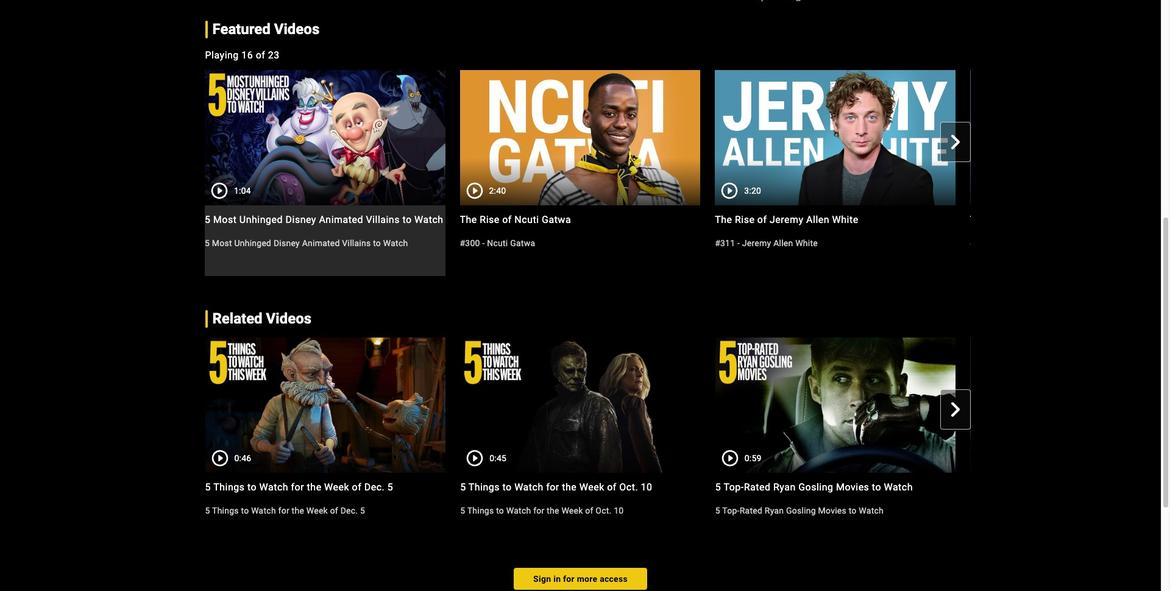 Task type: locate. For each thing, give the bounding box(es) containing it.
0:45 group
[[460, 338, 701, 473]]

1 vertical spatial top-
[[722, 506, 740, 516]]

1 horizontal spatial allen
[[806, 214, 829, 226]]

0 horizontal spatial ncuti
[[487, 238, 508, 248]]

elizabeth down the rise of elizabeth debicki
[[997, 238, 1033, 248]]

1 vertical spatial debicki
[[1036, 238, 1065, 248]]

0 vertical spatial top-
[[724, 481, 744, 493]]

white
[[832, 214, 858, 226], [795, 238, 818, 248]]

elizabeth up #287 - elizabeth debicki
[[1025, 214, 1067, 226]]

0 vertical spatial most
[[213, 214, 237, 226]]

1 horizontal spatial gatwa
[[542, 214, 571, 226]]

1 vertical spatial 5 most unhinged disney animated villains to watch
[[205, 238, 408, 248]]

1 vertical spatial animated
[[302, 238, 340, 248]]

0 vertical spatial allen
[[806, 214, 829, 226]]

animated
[[319, 214, 363, 226], [302, 238, 340, 248]]

5 things to watch for the week of oct. 10
[[460, 481, 652, 493], [460, 506, 624, 516]]

main content
[[0, 0, 1170, 558]]

movies
[[836, 481, 869, 493], [818, 506, 846, 516]]

disney
[[286, 214, 316, 226], [274, 238, 300, 248]]

1 vertical spatial ryan
[[765, 506, 784, 516]]

0 vertical spatial debicki
[[1070, 214, 1104, 226]]

2 horizontal spatial -
[[993, 238, 995, 248]]

1 vertical spatial gatwa
[[510, 238, 535, 248]]

the up #300
[[460, 214, 477, 226]]

rise up #287 - elizabeth debicki
[[990, 214, 1010, 226]]

5 most unhinged disney animated villains to watch
[[205, 214, 443, 226], [205, 238, 408, 248]]

0 vertical spatial movies
[[836, 481, 869, 493]]

0 vertical spatial 5 things to watch for the week of dec. 5
[[205, 481, 393, 493]]

- right #300
[[482, 238, 485, 248]]

1 vertical spatial 10
[[614, 506, 624, 516]]

jeremy
[[770, 214, 804, 226], [742, 238, 771, 248]]

1 the from the left
[[460, 214, 477, 226]]

oct.
[[619, 481, 638, 493], [1130, 481, 1148, 493], [596, 506, 612, 516]]

0 vertical spatial white
[[832, 214, 858, 226]]

1:04 group
[[205, 70, 445, 206]]

week
[[324, 481, 349, 493], [579, 481, 604, 493], [1090, 481, 1115, 493], [306, 506, 328, 516], [562, 506, 583, 516]]

gosling
[[798, 481, 833, 493], [786, 506, 816, 516]]

2 the from the left
[[715, 214, 732, 226]]

0 horizontal spatial white
[[795, 238, 818, 248]]

2 chevron right inline image from the top
[[948, 402, 963, 417]]

#311
[[715, 238, 735, 248]]

jeremy up #311 - jeremy allen white
[[770, 214, 804, 226]]

playing
[[205, 50, 239, 61]]

the inside the rise of jeremy allen white group
[[715, 214, 732, 226]]

10
[[641, 481, 652, 493], [614, 506, 624, 516]]

chevron right inline image
[[948, 135, 963, 149], [948, 402, 963, 417]]

allen down the rise of jeremy allen white
[[773, 238, 793, 248]]

for
[[291, 481, 304, 493], [546, 481, 559, 493], [1056, 481, 1070, 493], [278, 506, 289, 516], [533, 506, 545, 516], [563, 574, 575, 584]]

1 5 top-rated ryan gosling movies to watch from the top
[[715, 481, 913, 493]]

0 horizontal spatial -
[[482, 238, 485, 248]]

2:40 link
[[460, 70, 700, 206]]

2 horizontal spatial oct.
[[1130, 481, 1148, 493]]

jeremy right #311
[[742, 238, 771, 248]]

0 horizontal spatial the
[[460, 214, 477, 226]]

featured
[[212, 21, 270, 38]]

0 vertical spatial videos
[[274, 21, 319, 38]]

week for "5 things to watch for the week of dec. 5" image
[[324, 481, 349, 493]]

watch
[[414, 214, 443, 226], [383, 238, 408, 248], [259, 481, 288, 493], [514, 481, 543, 493], [884, 481, 913, 493], [1025, 481, 1054, 493], [251, 506, 276, 516], [506, 506, 531, 516], [859, 506, 884, 516]]

the inside 'the rise of ncuti gatwa' 'group'
[[460, 214, 477, 226]]

1 vertical spatial ncuti
[[487, 238, 508, 248]]

2:40
[[489, 186, 506, 196]]

main content containing featured videos
[[0, 0, 1170, 558]]

1 vertical spatial white
[[795, 238, 818, 248]]

the
[[460, 214, 477, 226], [715, 214, 732, 226], [970, 214, 987, 226]]

things
[[213, 481, 245, 493], [468, 481, 500, 493], [979, 481, 1010, 493], [212, 506, 239, 516], [467, 506, 494, 516]]

1 horizontal spatial 10
[[641, 481, 652, 493]]

the for the rise of ncuti gatwa
[[460, 214, 477, 226]]

2 5 things to watch for the week of oct. 10 from the top
[[460, 506, 624, 516]]

dec.
[[364, 481, 385, 493], [340, 506, 358, 516]]

- inside "the rise of elizabeth debicki" group
[[993, 238, 995, 248]]

0:46 link
[[205, 338, 446, 473]]

1 vertical spatial movies
[[818, 506, 846, 516]]

2 5 most unhinged disney animated villains to watch from the top
[[205, 238, 408, 248]]

#287 - elizabeth debicki
[[970, 238, 1065, 248]]

1 vertical spatial allen
[[773, 238, 793, 248]]

group
[[190, 70, 1170, 276], [970, 70, 1170, 206], [190, 338, 1170, 544], [970, 338, 1170, 473]]

rise for jeremy
[[735, 214, 755, 226]]

group containing 5 most unhinged disney animated villains to watch
[[190, 70, 1170, 276]]

ncuti up #300 - ncuti gatwa
[[515, 214, 539, 226]]

- for the rise of jeremy allen white
[[737, 238, 740, 248]]

1 rise from the left
[[480, 214, 500, 226]]

1 - from the left
[[482, 238, 485, 248]]

rise
[[480, 214, 500, 226], [735, 214, 755, 226], [990, 214, 1010, 226]]

week for 5 things to watch for the week of oct. 31 "image"
[[1090, 481, 1115, 493]]

1 vertical spatial disney
[[274, 238, 300, 248]]

the for the rise of elizabeth debicki
[[970, 214, 987, 226]]

rise down 3:20
[[735, 214, 755, 226]]

0 vertical spatial 5 things to watch for the week of oct. 10
[[460, 481, 652, 493]]

sign
[[533, 574, 551, 584]]

top-
[[724, 481, 744, 493], [722, 506, 740, 516]]

the for 5 things to watch for the week of oct. 10 image
[[562, 481, 577, 493]]

for inside button
[[563, 574, 575, 584]]

5
[[205, 214, 210, 226], [205, 238, 210, 248], [205, 481, 211, 493], [387, 481, 393, 493], [460, 481, 466, 493], [715, 481, 721, 493], [970, 481, 976, 493], [205, 506, 210, 516], [360, 506, 365, 516], [460, 506, 465, 516], [715, 506, 720, 516]]

ncuti right #300
[[487, 238, 508, 248]]

1 horizontal spatial debicki
[[1070, 214, 1104, 226]]

0 vertical spatial 5 most unhinged disney animated villains to watch
[[205, 214, 443, 226]]

0 vertical spatial disney
[[286, 214, 316, 226]]

5 things to watch for the week of dec. 5 group
[[205, 338, 446, 544]]

the inside "the rise of elizabeth debicki" group
[[970, 214, 987, 226]]

0 vertical spatial 10
[[641, 481, 652, 493]]

0 horizontal spatial rise
[[480, 214, 500, 226]]

1 horizontal spatial ncuti
[[515, 214, 539, 226]]

-
[[482, 238, 485, 248], [737, 238, 740, 248], [993, 238, 995, 248]]

1 vertical spatial 5 things to watch for the week of oct. 10
[[460, 506, 624, 516]]

2 rise from the left
[[735, 214, 755, 226]]

ncuti
[[515, 214, 539, 226], [487, 238, 508, 248]]

the rise of elizabeth debicki
[[970, 214, 1104, 226]]

- inside the rise of jeremy allen white group
[[737, 238, 740, 248]]

rise up #300 - ncuti gatwa
[[480, 214, 500, 226]]

0 vertical spatial villains
[[366, 214, 400, 226]]

1 vertical spatial 5 top-rated ryan gosling movies to watch
[[715, 506, 884, 516]]

3 rise from the left
[[990, 214, 1010, 226]]

0:45 link
[[460, 338, 701, 473]]

3:20 link
[[715, 70, 955, 206]]

1 vertical spatial jeremy
[[742, 238, 771, 248]]

villains
[[366, 214, 400, 226], [342, 238, 371, 248]]

to
[[402, 214, 412, 226], [373, 238, 381, 248], [247, 481, 257, 493], [502, 481, 512, 493], [872, 481, 881, 493], [1013, 481, 1022, 493], [241, 506, 249, 516], [496, 506, 504, 516], [849, 506, 857, 516]]

5 top-rated ryan gosling movies to watch
[[715, 481, 913, 493], [715, 506, 884, 516]]

3 - from the left
[[993, 238, 995, 248]]

allen
[[806, 214, 829, 226], [773, 238, 793, 248]]

1 vertical spatial elizabeth
[[997, 238, 1033, 248]]

5 things to watch for the week of oct. 31 group
[[970, 338, 1170, 544]]

things for "5 things to watch for the week of dec. 5" image
[[213, 481, 245, 493]]

#287
[[970, 238, 990, 248]]

1 horizontal spatial -
[[737, 238, 740, 248]]

1 horizontal spatial oct.
[[619, 481, 638, 493]]

0 vertical spatial unhinged
[[239, 214, 283, 226]]

most
[[213, 214, 237, 226], [212, 238, 232, 248]]

2 5 things to watch for the week of dec. 5 from the top
[[205, 506, 365, 516]]

3:20
[[744, 186, 761, 196]]

the up #311
[[715, 214, 732, 226]]

0 horizontal spatial dec.
[[340, 506, 358, 516]]

0:59
[[745, 453, 762, 463]]

- inside 'the rise of ncuti gatwa' 'group'
[[482, 238, 485, 248]]

elizabeth
[[1025, 214, 1067, 226], [997, 238, 1033, 248]]

0 vertical spatial 5 top-rated ryan gosling movies to watch
[[715, 481, 913, 493]]

rise inside 'group'
[[480, 214, 500, 226]]

1 vertical spatial dec.
[[340, 506, 358, 516]]

the
[[307, 481, 322, 493], [562, 481, 577, 493], [1072, 481, 1087, 493], [292, 506, 304, 516], [547, 506, 559, 516]]

group containing 5 things to watch for the week of dec. 5
[[190, 338, 1170, 544]]

oct. inside 5 things to watch for the week of oct. 31 link
[[1130, 481, 1148, 493]]

rated
[[744, 481, 771, 493], [740, 506, 762, 516]]

5 most unhinged disney animated villains to watch image
[[205, 70, 445, 206]]

more
[[577, 574, 597, 584]]

1 vertical spatial chevron right inline image
[[948, 402, 963, 417]]

things for 5 things to watch for the week of oct. 31 "image"
[[979, 481, 1010, 493]]

of
[[256, 50, 265, 61], [502, 214, 512, 226], [757, 214, 767, 226], [1013, 214, 1022, 226], [352, 481, 362, 493], [607, 481, 617, 493], [1117, 481, 1127, 493], [330, 506, 338, 516], [585, 506, 593, 516]]

1 horizontal spatial dec.
[[364, 481, 385, 493]]

2 horizontal spatial the
[[970, 214, 987, 226]]

- right #311
[[737, 238, 740, 248]]

1 vertical spatial 5 things to watch for the week of dec. 5
[[205, 506, 365, 516]]

0 vertical spatial rated
[[744, 481, 771, 493]]

1:04 link
[[205, 70, 445, 206]]

1 5 things to watch for the week of oct. 10 from the top
[[460, 481, 652, 493]]

the rise of ncuti gatwa image
[[460, 70, 700, 206]]

oct. for 5 things to watch for the week of oct. 31 "image"
[[1130, 481, 1148, 493]]

rise for ncuti
[[480, 214, 500, 226]]

the up #287
[[970, 214, 987, 226]]

- right #287
[[993, 238, 995, 248]]

1 vertical spatial videos
[[266, 310, 311, 327]]

1 chevron right inline image from the top
[[948, 135, 963, 149]]

0 vertical spatial chevron right inline image
[[948, 135, 963, 149]]

1 5 things to watch for the week of dec. 5 from the top
[[205, 481, 393, 493]]

gatwa
[[542, 214, 571, 226], [510, 238, 535, 248]]

videos right related
[[266, 310, 311, 327]]

videos for related videos
[[266, 310, 311, 327]]

chevron right inline image for the rise of elizabeth debicki
[[948, 135, 963, 149]]

5 things to watch for the week of dec. 5
[[205, 481, 393, 493], [205, 506, 365, 516]]

ryan
[[773, 481, 796, 493], [765, 506, 784, 516]]

1 horizontal spatial rise
[[735, 214, 755, 226]]

2 horizontal spatial rise
[[990, 214, 1010, 226]]

videos up 23 at the left top of page
[[274, 21, 319, 38]]

1 horizontal spatial the
[[715, 214, 732, 226]]

in
[[553, 574, 561, 584]]

unhinged
[[239, 214, 283, 226], [234, 238, 271, 248]]

access
[[600, 574, 628, 584]]

videos
[[274, 21, 319, 38], [266, 310, 311, 327]]

allen up #311 - jeremy allen white
[[806, 214, 829, 226]]

3 the from the left
[[970, 214, 987, 226]]

0 horizontal spatial debicki
[[1036, 238, 1065, 248]]

0 vertical spatial dec.
[[364, 481, 385, 493]]

2 - from the left
[[737, 238, 740, 248]]

debicki
[[1070, 214, 1104, 226], [1036, 238, 1065, 248]]



Task type: vqa. For each thing, say whether or not it's contained in the screenshot.
Clip 0:48 "group"
no



Task type: describe. For each thing, give the bounding box(es) containing it.
0:46 group
[[205, 338, 446, 473]]

the for "5 things to watch for the week of dec. 5" image
[[307, 481, 322, 493]]

0 vertical spatial elizabeth
[[1025, 214, 1067, 226]]

1 vertical spatial unhinged
[[234, 238, 271, 248]]

the rise of elizabeth debicki group
[[970, 70, 1170, 276]]

0 horizontal spatial gatwa
[[510, 238, 535, 248]]

#300 - ncuti gatwa
[[460, 238, 535, 248]]

5 things to watch for the week of oct. 31
[[970, 481, 1163, 493]]

featured videos
[[212, 21, 319, 38]]

1:04
[[234, 186, 251, 196]]

0 horizontal spatial 10
[[614, 506, 624, 516]]

5 things to watch for the week of oct. 31 link
[[970, 480, 1170, 517]]

5 things to watch for the week of oct. 31 image
[[970, 338, 1170, 473]]

week for 5 things to watch for the week of oct. 10 image
[[579, 481, 604, 493]]

- for the rise of ncuti gatwa
[[482, 238, 485, 248]]

things for 5 things to watch for the week of oct. 10 image
[[468, 481, 500, 493]]

0 vertical spatial gatwa
[[542, 214, 571, 226]]

videos for featured videos
[[274, 21, 319, 38]]

playing 16 of 23
[[205, 50, 280, 61]]

23
[[268, 50, 280, 61]]

31
[[1151, 481, 1163, 493]]

2:40 group
[[460, 70, 700, 206]]

0 vertical spatial jeremy
[[770, 214, 804, 226]]

16
[[242, 50, 253, 61]]

1 5 most unhinged disney animated villains to watch from the top
[[205, 214, 443, 226]]

5 top-rated ryan gosling movies to watch group
[[715, 338, 956, 544]]

the rise of ncuti gatwa group
[[460, 70, 700, 276]]

0 vertical spatial animated
[[319, 214, 363, 226]]

1 horizontal spatial white
[[832, 214, 858, 226]]

the rise of ncuti gatwa
[[460, 214, 571, 226]]

2 5 top-rated ryan gosling movies to watch from the top
[[715, 506, 884, 516]]

of inside 'group'
[[502, 214, 512, 226]]

sign in for more access
[[533, 574, 628, 584]]

0 vertical spatial gosling
[[798, 481, 833, 493]]

0 vertical spatial ryan
[[773, 481, 796, 493]]

0:59 group
[[715, 338, 956, 473]]

5 things to watch for the week of oct. 10 group
[[460, 338, 701, 544]]

the rise of elizabeth debicki image
[[970, 70, 1170, 206]]

related videos
[[212, 310, 311, 327]]

the rise of jeremy allen white image
[[715, 70, 955, 206]]

0 vertical spatial ncuti
[[515, 214, 539, 226]]

0:59 link
[[715, 338, 956, 473]]

5 things to watch for the week of oct. 10 image
[[460, 338, 701, 473]]

0 horizontal spatial oct.
[[596, 506, 612, 516]]

1 vertical spatial most
[[212, 238, 232, 248]]

sign in for more access button
[[514, 568, 647, 590]]

5 most unhinged disney animated villains to watch group
[[205, 70, 445, 276]]

5 top-rated ryan gosling movies to watch image
[[715, 338, 956, 473]]

chevron right inline image for 5 things to watch for the week of oct. 31
[[948, 402, 963, 417]]

1 vertical spatial gosling
[[786, 506, 816, 516]]

0:46
[[234, 453, 251, 463]]

3:20 group
[[715, 70, 955, 206]]

#311 - jeremy allen white
[[715, 238, 818, 248]]

#300
[[460, 238, 480, 248]]

oct. for 5 things to watch for the week of oct. 10 image
[[619, 481, 638, 493]]

related
[[212, 310, 262, 327]]

the for 5 things to watch for the week of oct. 31 "image"
[[1072, 481, 1087, 493]]

rise for elizabeth
[[990, 214, 1010, 226]]

0 horizontal spatial allen
[[773, 238, 793, 248]]

the rise of jeremy allen white group
[[715, 70, 955, 276]]

5 things to watch for the week of dec. 5 image
[[205, 338, 446, 473]]

- for the rise of elizabeth debicki
[[993, 238, 995, 248]]

1 vertical spatial rated
[[740, 506, 762, 516]]

the for the rise of jeremy allen white
[[715, 214, 732, 226]]

1 vertical spatial villains
[[342, 238, 371, 248]]

the rise of jeremy allen white
[[715, 214, 858, 226]]

0:45
[[489, 453, 507, 463]]



